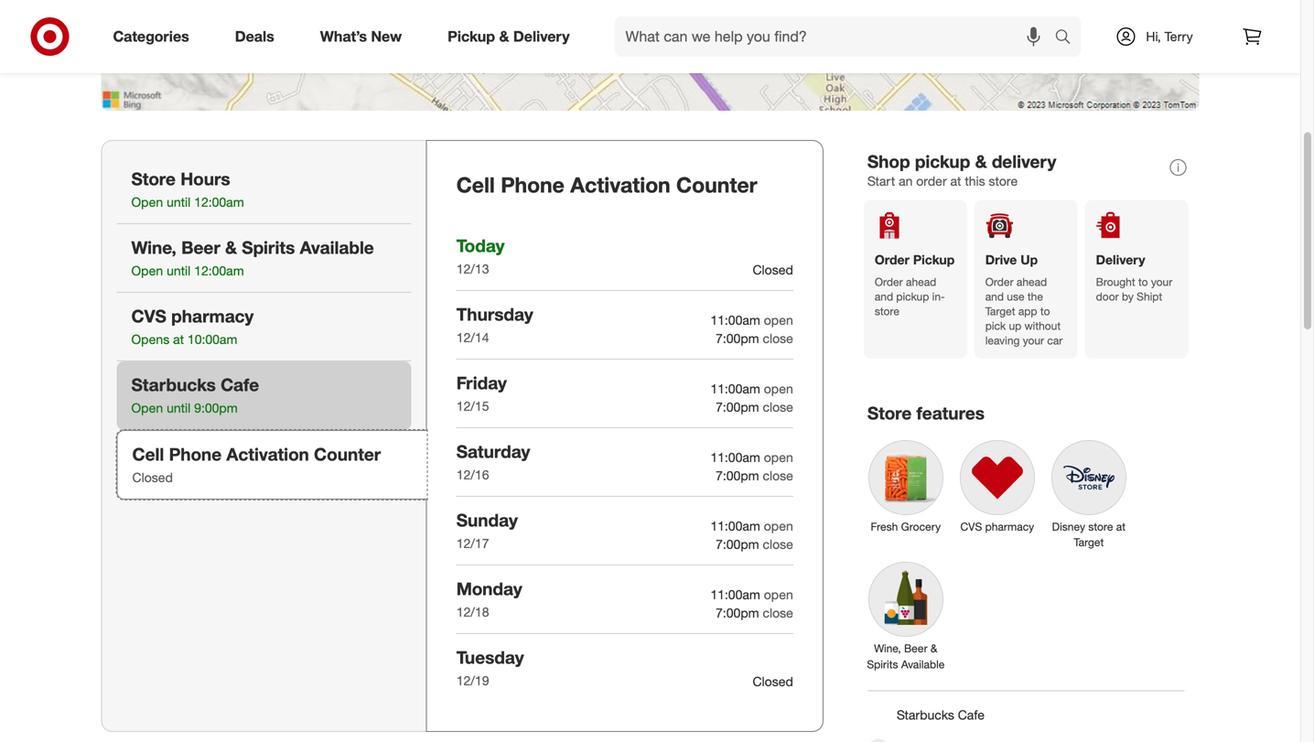 Task type: describe. For each thing, give the bounding box(es) containing it.
spirits for wine, beer & spirits available open until 12:00am
[[242, 237, 295, 258]]

cvs pharmacy opens at 10:00am
[[131, 306, 254, 348]]

cell for cell phone activation counter
[[457, 172, 495, 198]]

store inside the shop pickup & delivery start an order at this store
[[989, 173, 1018, 189]]

the
[[1028, 290, 1044, 304]]

disney store at target link
[[1043, 432, 1135, 554]]

counter for cell phone activation counter
[[677, 172, 758, 198]]

to inside delivery brought to your door by shipt
[[1139, 275, 1148, 289]]

starbucks cafe
[[897, 707, 985, 723]]

12/14
[[457, 330, 489, 346]]

until inside wine, beer & spirits available open until 12:00am
[[167, 263, 191, 279]]

an
[[899, 173, 913, 189]]

today
[[457, 235, 505, 256]]

available for wine, beer & spirits available open until 12:00am
[[300, 237, 374, 258]]

wine, beer & spirits available
[[867, 642, 945, 671]]

pickup & delivery link
[[432, 16, 593, 57]]

friday
[[457, 372, 507, 394]]

features
[[917, 403, 985, 424]]

0 vertical spatial pickup
[[448, 28, 495, 45]]

today 12/13
[[457, 235, 505, 277]]

store inside the order pickup order ahead and pickup in- store
[[875, 305, 900, 318]]

12/18
[[457, 604, 489, 620]]

this
[[965, 173, 986, 189]]

11:00am for saturday
[[711, 449, 761, 465]]

at inside disney store at target
[[1117, 520, 1126, 534]]

7:00pm for saturday
[[716, 468, 759, 484]]

target inside drive up order ahead and use the target app to pick up without leaving your car
[[986, 305, 1016, 318]]

order for drive up
[[986, 275, 1014, 289]]

starbucks cafe open until 9:00pm
[[131, 374, 259, 416]]

delivery
[[992, 151, 1057, 172]]

order for order pickup
[[875, 275, 903, 289]]

open inside wine, beer & spirits available open until 12:00am
[[131, 263, 163, 279]]

what's new
[[320, 28, 402, 45]]

until for store
[[167, 194, 191, 210]]

saturday
[[457, 441, 530, 462]]

start
[[868, 173, 895, 189]]

12/13
[[457, 261, 489, 277]]

open for sunday
[[764, 518, 794, 534]]

open for starbucks cafe
[[131, 400, 163, 416]]

new
[[371, 28, 402, 45]]

pickup inside the order pickup order ahead and pickup in- store
[[897, 290, 929, 304]]

deals link
[[219, 16, 297, 57]]

7:00pm for sunday
[[716, 536, 759, 552]]

your inside delivery brought to your door by shipt
[[1152, 275, 1173, 289]]

up
[[1009, 319, 1022, 333]]

cafe for starbucks cafe open until 9:00pm
[[221, 374, 259, 396]]

disney
[[1052, 520, 1086, 534]]

12/17
[[457, 536, 489, 552]]

cvs for cvs pharmacy opens at 10:00am
[[131, 306, 166, 327]]

brought
[[1096, 275, 1136, 289]]

ahead for up
[[1017, 275, 1047, 289]]

fresh grocery
[[871, 520, 941, 534]]

closed for today
[[753, 262, 794, 278]]

10:00am
[[188, 332, 237, 348]]

shop
[[868, 151, 911, 172]]

what's new link
[[305, 16, 425, 57]]

11:00am for thursday
[[711, 312, 761, 328]]

order
[[917, 173, 947, 189]]

disney store at target
[[1052, 520, 1126, 549]]

cvs pharmacy link
[[952, 432, 1043, 538]]

11:00am for monday
[[711, 587, 761, 603]]

11:00am open 7:00pm close for thursday
[[711, 312, 794, 346]]

pickup & delivery
[[448, 28, 570, 45]]

tuesday
[[457, 647, 524, 668]]

counter for cell phone activation counter closed
[[314, 444, 381, 465]]

store inside disney store at target
[[1089, 520, 1114, 534]]

search
[[1047, 29, 1091, 47]]

tuesday 12/19
[[457, 647, 524, 689]]

delivery brought to your door by shipt
[[1096, 252, 1173, 304]]

cvs pharmacy
[[961, 520, 1035, 534]]

by
[[1122, 290, 1134, 304]]

thursday
[[457, 304, 533, 325]]

7:00pm for friday
[[716, 399, 759, 415]]

open for thursday
[[764, 312, 794, 328]]

and for drive
[[986, 290, 1004, 304]]

app
[[1019, 305, 1038, 318]]

categories
[[113, 28, 189, 45]]

opens
[[131, 332, 170, 348]]

up
[[1021, 252, 1038, 268]]

close for friday
[[763, 399, 794, 415]]

cell phone activation counter closed
[[132, 444, 381, 486]]

ahead for pickup
[[906, 275, 937, 289]]

fresh
[[871, 520, 898, 534]]

cvs for cvs pharmacy
[[961, 520, 983, 534]]

12/19
[[457, 673, 489, 689]]

0 vertical spatial delivery
[[513, 28, 570, 45]]

cell phone activation counter
[[457, 172, 758, 198]]

without
[[1025, 319, 1061, 333]]

phone for cell phone activation counter closed
[[169, 444, 222, 465]]

close for thursday
[[763, 330, 794, 346]]

beer for wine, beer & spirits available open until 12:00am
[[181, 237, 220, 258]]

monday 12/18
[[457, 578, 522, 620]]

wine, beer & spirits available open until 12:00am
[[131, 237, 374, 279]]

what's
[[320, 28, 367, 45]]

store features
[[868, 403, 985, 424]]

starbucks for starbucks cafe
[[897, 707, 955, 723]]

hi, terry
[[1146, 28, 1193, 44]]

and for order
[[875, 290, 894, 304]]

starbucks for starbucks cafe open until 9:00pm
[[131, 374, 216, 396]]

fresh grocery link
[[860, 432, 952, 538]]

door
[[1096, 290, 1119, 304]]

target inside disney store at target
[[1074, 536, 1104, 549]]



Task type: locate. For each thing, give the bounding box(es) containing it.
pickup
[[448, 28, 495, 45], [913, 252, 955, 268]]

available inside wine, beer & spirits available open until 12:00am
[[300, 237, 374, 258]]

target up pick
[[986, 305, 1016, 318]]

7:00pm for monday
[[716, 605, 759, 621]]

2 vertical spatial until
[[167, 400, 191, 416]]

1 horizontal spatial starbucks
[[897, 707, 955, 723]]

0 vertical spatial beer
[[181, 237, 220, 258]]

0 vertical spatial cafe
[[221, 374, 259, 396]]

pharmacy
[[171, 306, 254, 327], [986, 520, 1035, 534]]

your down without
[[1023, 334, 1045, 348]]

1 horizontal spatial and
[[986, 290, 1004, 304]]

0 vertical spatial store
[[131, 169, 176, 190]]

at right disney
[[1117, 520, 1126, 534]]

2 11:00am open 7:00pm close from the top
[[711, 381, 794, 415]]

2 horizontal spatial at
[[1117, 520, 1126, 534]]

12:00am up the cvs pharmacy opens at 10:00am
[[194, 263, 244, 279]]

11:00am open 7:00pm close
[[711, 312, 794, 346], [711, 381, 794, 415], [711, 449, 794, 484], [711, 518, 794, 552], [711, 587, 794, 621]]

search button
[[1047, 16, 1091, 60]]

activation for cell phone activation counter closed
[[226, 444, 309, 465]]

0 horizontal spatial pharmacy
[[171, 306, 254, 327]]

1 vertical spatial at
[[173, 332, 184, 348]]

1 horizontal spatial store
[[868, 403, 912, 424]]

cvs up "opens"
[[131, 306, 166, 327]]

beer up starbucks cafe
[[904, 642, 928, 656]]

store hours open until 12:00am
[[131, 169, 244, 210]]

and inside the order pickup order ahead and pickup in- store
[[875, 290, 894, 304]]

0 vertical spatial spirits
[[242, 237, 295, 258]]

& for shop pickup & delivery start an order at this store
[[975, 151, 987, 172]]

1 vertical spatial store
[[868, 403, 912, 424]]

terry
[[1165, 28, 1193, 44]]

1 vertical spatial pickup
[[913, 252, 955, 268]]

pickup
[[915, 151, 971, 172], [897, 290, 929, 304]]

0 horizontal spatial pickup
[[448, 28, 495, 45]]

until
[[167, 194, 191, 210], [167, 263, 191, 279], [167, 400, 191, 416]]

deals
[[235, 28, 274, 45]]

open for saturday
[[764, 449, 794, 465]]

1 horizontal spatial spirits
[[867, 658, 898, 671]]

& for wine, beer & spirits available
[[931, 642, 938, 656]]

What can we help you find? suggestions appear below search field
[[615, 16, 1060, 57]]

sunday 12/17
[[457, 510, 518, 552]]

store left 'features'
[[868, 403, 912, 424]]

1 vertical spatial pharmacy
[[986, 520, 1035, 534]]

cafe for starbucks cafe
[[958, 707, 985, 723]]

1 horizontal spatial counter
[[677, 172, 758, 198]]

1 horizontal spatial ahead
[[1017, 275, 1047, 289]]

1 vertical spatial beer
[[904, 642, 928, 656]]

close for monday
[[763, 605, 794, 621]]

0 horizontal spatial spirits
[[242, 237, 295, 258]]

ahead inside the order pickup order ahead and pickup in- store
[[906, 275, 937, 289]]

store inside store hours open until 12:00am
[[131, 169, 176, 190]]

closed inside cell phone activation counter closed
[[132, 470, 173, 486]]

delivery inside delivery brought to your door by shipt
[[1096, 252, 1146, 268]]

0 vertical spatial until
[[167, 194, 191, 210]]

1 vertical spatial activation
[[226, 444, 309, 465]]

2 horizontal spatial store
[[1089, 520, 1114, 534]]

order
[[875, 252, 910, 268], [875, 275, 903, 289], [986, 275, 1014, 289]]

pharmacy for cvs pharmacy opens at 10:00am
[[171, 306, 254, 327]]

store
[[989, 173, 1018, 189], [875, 305, 900, 318], [1089, 520, 1114, 534]]

open for store hours
[[131, 194, 163, 210]]

car
[[1048, 334, 1063, 348]]

phone inside cell phone activation counter closed
[[169, 444, 222, 465]]

1 vertical spatial spirits
[[867, 658, 898, 671]]

pickup up in-
[[913, 252, 955, 268]]

5 11:00am open 7:00pm close from the top
[[711, 587, 794, 621]]

spirits for wine, beer & spirits available
[[867, 658, 898, 671]]

1 vertical spatial starbucks
[[897, 707, 955, 723]]

&
[[499, 28, 509, 45], [975, 151, 987, 172], [225, 237, 237, 258], [931, 642, 938, 656]]

1 vertical spatial target
[[1074, 536, 1104, 549]]

at
[[951, 173, 962, 189], [173, 332, 184, 348], [1117, 520, 1126, 534]]

drive
[[986, 252, 1017, 268]]

closed
[[753, 262, 794, 278], [132, 470, 173, 486], [753, 674, 794, 690]]

store
[[131, 169, 176, 190], [868, 403, 912, 424]]

0 vertical spatial counter
[[677, 172, 758, 198]]

store for store features
[[868, 403, 912, 424]]

0 horizontal spatial to
[[1041, 305, 1050, 318]]

pickup left in-
[[897, 290, 929, 304]]

starbucks down wine, beer & spirits available
[[897, 707, 955, 723]]

0 vertical spatial to
[[1139, 275, 1148, 289]]

close for saturday
[[763, 468, 794, 484]]

4 open from the top
[[764, 518, 794, 534]]

1 ahead from the left
[[906, 275, 937, 289]]

close for sunday
[[763, 536, 794, 552]]

7:00pm for thursday
[[716, 330, 759, 346]]

available inside wine, beer & spirits available
[[902, 658, 945, 671]]

3 11:00am open 7:00pm close from the top
[[711, 449, 794, 484]]

open inside store hours open until 12:00am
[[131, 194, 163, 210]]

phone down 9:00pm
[[169, 444, 222, 465]]

store capabilities with hours, vertical tabs tab list
[[101, 140, 427, 732]]

0 vertical spatial open
[[131, 194, 163, 210]]

1 horizontal spatial store
[[989, 173, 1018, 189]]

& for wine, beer & spirits available open until 12:00am
[[225, 237, 237, 258]]

1 horizontal spatial wine,
[[874, 642, 901, 656]]

4 close from the top
[[763, 536, 794, 552]]

1 vertical spatial delivery
[[1096, 252, 1146, 268]]

in-
[[933, 290, 945, 304]]

pharmacy up '10:00am'
[[171, 306, 254, 327]]

0 horizontal spatial phone
[[169, 444, 222, 465]]

2 11:00am from the top
[[711, 381, 761, 397]]

2 ahead from the left
[[1017, 275, 1047, 289]]

0 horizontal spatial store
[[875, 305, 900, 318]]

2 vertical spatial at
[[1117, 520, 1126, 534]]

2 close from the top
[[763, 399, 794, 415]]

11:00am
[[711, 312, 761, 328], [711, 381, 761, 397], [711, 449, 761, 465], [711, 518, 761, 534], [711, 587, 761, 603]]

monday
[[457, 578, 522, 599]]

wine, up starbucks cafe
[[874, 642, 901, 656]]

1 until from the top
[[167, 194, 191, 210]]

ahead up the
[[1017, 275, 1047, 289]]

open inside "starbucks cafe open until 9:00pm"
[[131, 400, 163, 416]]

11:00am open 7:00pm close for monday
[[711, 587, 794, 621]]

0 vertical spatial pickup
[[915, 151, 971, 172]]

0 vertical spatial starbucks
[[131, 374, 216, 396]]

0 vertical spatial target
[[986, 305, 1016, 318]]

4 11:00am open 7:00pm close from the top
[[711, 518, 794, 552]]

1 11:00am from the top
[[711, 312, 761, 328]]

0 vertical spatial phone
[[501, 172, 565, 198]]

0 vertical spatial activation
[[571, 172, 671, 198]]

2 vertical spatial store
[[1089, 520, 1114, 534]]

pharmacy for cvs pharmacy
[[986, 520, 1035, 534]]

to up without
[[1041, 305, 1050, 318]]

1 horizontal spatial available
[[902, 658, 945, 671]]

spirits inside wine, beer & spirits available
[[867, 658, 898, 671]]

1 horizontal spatial delivery
[[1096, 252, 1146, 268]]

beer
[[181, 237, 220, 258], [904, 642, 928, 656]]

store for store hours open until 12:00am
[[131, 169, 176, 190]]

1 vertical spatial your
[[1023, 334, 1045, 348]]

1 7:00pm from the top
[[716, 330, 759, 346]]

4 7:00pm from the top
[[716, 536, 759, 552]]

friday 12/15
[[457, 372, 507, 414]]

until inside "starbucks cafe open until 9:00pm"
[[167, 400, 191, 416]]

0 horizontal spatial target
[[986, 305, 1016, 318]]

close
[[763, 330, 794, 346], [763, 399, 794, 415], [763, 468, 794, 484], [763, 536, 794, 552], [763, 605, 794, 621]]

12:00am inside wine, beer & spirits available open until 12:00am
[[194, 263, 244, 279]]

wine, for wine, beer & spirits available
[[874, 642, 901, 656]]

1 horizontal spatial at
[[951, 173, 962, 189]]

and left in-
[[875, 290, 894, 304]]

wine, down store hours open until 12:00am
[[131, 237, 177, 258]]

1 horizontal spatial beer
[[904, 642, 928, 656]]

1 vertical spatial closed
[[132, 470, 173, 486]]

delivery
[[513, 28, 570, 45], [1096, 252, 1146, 268]]

11:00am open 7:00pm close for saturday
[[711, 449, 794, 484]]

3 until from the top
[[167, 400, 191, 416]]

5 close from the top
[[763, 605, 794, 621]]

0 horizontal spatial store
[[131, 169, 176, 190]]

1 and from the left
[[875, 290, 894, 304]]

5 7:00pm from the top
[[716, 605, 759, 621]]

cafe
[[221, 374, 259, 396], [958, 707, 985, 723]]

spirits inside wine, beer & spirits available open until 12:00am
[[242, 237, 295, 258]]

your up shipt on the right
[[1152, 275, 1173, 289]]

0 horizontal spatial delivery
[[513, 28, 570, 45]]

saturday 12/16
[[457, 441, 530, 483]]

pickup right new
[[448, 28, 495, 45]]

order inside drive up order ahead and use the target app to pick up without leaving your car
[[986, 275, 1014, 289]]

0 horizontal spatial beer
[[181, 237, 220, 258]]

0 vertical spatial closed
[[753, 262, 794, 278]]

drive up order ahead and use the target app to pick up without leaving your car
[[986, 252, 1063, 348]]

to inside drive up order ahead and use the target app to pick up without leaving your car
[[1041, 305, 1050, 318]]

1 vertical spatial pickup
[[897, 290, 929, 304]]

to up shipt on the right
[[1139, 275, 1148, 289]]

0 horizontal spatial cafe
[[221, 374, 259, 396]]

cell inside cell phone activation counter closed
[[132, 444, 164, 465]]

pickup up order
[[915, 151, 971, 172]]

3 7:00pm from the top
[[716, 468, 759, 484]]

open for friday
[[764, 381, 794, 397]]

1 vertical spatial counter
[[314, 444, 381, 465]]

cell up today on the left of page
[[457, 172, 495, 198]]

2 open from the top
[[131, 263, 163, 279]]

1 horizontal spatial your
[[1152, 275, 1173, 289]]

shipt
[[1137, 290, 1163, 304]]

pick
[[986, 319, 1006, 333]]

hours
[[181, 169, 230, 190]]

closed for tuesday
[[753, 674, 794, 690]]

& inside wine, beer & spirits available
[[931, 642, 938, 656]]

wine,
[[131, 237, 177, 258], [874, 642, 901, 656]]

leaving
[[986, 334, 1020, 348]]

beer inside wine, beer & spirits available
[[904, 642, 928, 656]]

1 horizontal spatial cvs
[[961, 520, 983, 534]]

12/16
[[457, 467, 489, 483]]

3 open from the top
[[764, 449, 794, 465]]

0 vertical spatial wine,
[[131, 237, 177, 258]]

2 7:00pm from the top
[[716, 399, 759, 415]]

0 vertical spatial store
[[989, 173, 1018, 189]]

0 horizontal spatial cell
[[132, 444, 164, 465]]

pharmacy left disney
[[986, 520, 1035, 534]]

1 horizontal spatial activation
[[571, 172, 671, 198]]

1 vertical spatial to
[[1041, 305, 1050, 318]]

starbucks inside "starbucks cafe open until 9:00pm"
[[131, 374, 216, 396]]

ahead
[[906, 275, 937, 289], [1017, 275, 1047, 289]]

1 close from the top
[[763, 330, 794, 346]]

1 vertical spatial store
[[875, 305, 900, 318]]

phone for cell phone activation counter
[[501, 172, 565, 198]]

at inside the shop pickup & delivery start an order at this store
[[951, 173, 962, 189]]

5 11:00am from the top
[[711, 587, 761, 603]]

2 vertical spatial closed
[[753, 674, 794, 690]]

0 vertical spatial cell
[[457, 172, 495, 198]]

hi,
[[1146, 28, 1161, 44]]

your inside drive up order ahead and use the target app to pick up without leaving your car
[[1023, 334, 1045, 348]]

until left 9:00pm
[[167, 400, 191, 416]]

until up the cvs pharmacy opens at 10:00am
[[167, 263, 191, 279]]

cafe inside "starbucks cafe open until 9:00pm"
[[221, 374, 259, 396]]

0 horizontal spatial counter
[[314, 444, 381, 465]]

9:00pm
[[194, 400, 238, 416]]

1 horizontal spatial pickup
[[913, 252, 955, 268]]

to
[[1139, 275, 1148, 289], [1041, 305, 1050, 318]]

wine, inside wine, beer & spirits available open until 12:00am
[[131, 237, 177, 258]]

0 vertical spatial available
[[300, 237, 374, 258]]

0 horizontal spatial ahead
[[906, 275, 937, 289]]

0 horizontal spatial starbucks
[[131, 374, 216, 396]]

shop pickup & delivery start an order at this store
[[868, 151, 1057, 189]]

& inside wine, beer & spirits available open until 12:00am
[[225, 237, 237, 258]]

4 11:00am from the top
[[711, 518, 761, 534]]

2 vertical spatial open
[[131, 400, 163, 416]]

0 horizontal spatial activation
[[226, 444, 309, 465]]

starbucks up 9:00pm
[[131, 374, 216, 396]]

1 horizontal spatial phone
[[501, 172, 565, 198]]

cell for cell phone activation counter closed
[[132, 444, 164, 465]]

0 horizontal spatial available
[[300, 237, 374, 258]]

2 open from the top
[[764, 381, 794, 397]]

0 vertical spatial cvs
[[131, 306, 166, 327]]

at left this
[[951, 173, 962, 189]]

cell down "starbucks cafe open until 9:00pm"
[[132, 444, 164, 465]]

3 open from the top
[[131, 400, 163, 416]]

open
[[764, 312, 794, 328], [764, 381, 794, 397], [764, 449, 794, 465], [764, 518, 794, 534], [764, 587, 794, 603]]

12:00am
[[194, 194, 244, 210], [194, 263, 244, 279]]

and inside drive up order ahead and use the target app to pick up without leaving your car
[[986, 290, 1004, 304]]

cvs inside the cvs pharmacy opens at 10:00am
[[131, 306, 166, 327]]

1 vertical spatial cell
[[132, 444, 164, 465]]

thursday 12/14
[[457, 304, 533, 346]]

2 until from the top
[[167, 263, 191, 279]]

& inside the shop pickup & delivery start an order at this store
[[975, 151, 987, 172]]

beer for wine, beer & spirits available
[[904, 642, 928, 656]]

store left hours on the left of the page
[[131, 169, 176, 190]]

3 close from the top
[[763, 468, 794, 484]]

target
[[986, 305, 1016, 318], [1074, 536, 1104, 549]]

1 open from the top
[[131, 194, 163, 210]]

5 open from the top
[[764, 587, 794, 603]]

0 horizontal spatial wine,
[[131, 237, 177, 258]]

0 horizontal spatial cvs
[[131, 306, 166, 327]]

pickup inside the order pickup order ahead and pickup in- store
[[913, 252, 955, 268]]

12:00am inside store hours open until 12:00am
[[194, 194, 244, 210]]

0 horizontal spatial your
[[1023, 334, 1045, 348]]

cell
[[457, 172, 495, 198], [132, 444, 164, 465]]

1 horizontal spatial to
[[1139, 275, 1148, 289]]

activation
[[571, 172, 671, 198], [226, 444, 309, 465]]

0 vertical spatial your
[[1152, 275, 1173, 289]]

beer down store hours open until 12:00am
[[181, 237, 220, 258]]

target down disney
[[1074, 536, 1104, 549]]

11:00am for friday
[[711, 381, 761, 397]]

pharmacy inside "link"
[[986, 520, 1035, 534]]

cvs
[[131, 306, 166, 327], [961, 520, 983, 534]]

1 horizontal spatial pharmacy
[[986, 520, 1035, 534]]

and left use in the right top of the page
[[986, 290, 1004, 304]]

1 horizontal spatial target
[[1074, 536, 1104, 549]]

11:00am open 7:00pm close for sunday
[[711, 518, 794, 552]]

1 vertical spatial cvs
[[961, 520, 983, 534]]

sunday
[[457, 510, 518, 531]]

categories link
[[97, 16, 212, 57]]

0 vertical spatial at
[[951, 173, 962, 189]]

ahead up in-
[[906, 275, 937, 289]]

available
[[300, 237, 374, 258], [902, 658, 945, 671]]

beer inside wine, beer & spirits available open until 12:00am
[[181, 237, 220, 258]]

order pickup order ahead and pickup in- store
[[875, 252, 955, 318]]

until down hours on the left of the page
[[167, 194, 191, 210]]

1 vertical spatial cafe
[[958, 707, 985, 723]]

1 vertical spatial phone
[[169, 444, 222, 465]]

1 open from the top
[[764, 312, 794, 328]]

starbucks
[[131, 374, 216, 396], [897, 707, 955, 723]]

1 horizontal spatial cafe
[[958, 707, 985, 723]]

0 vertical spatial 12:00am
[[194, 194, 244, 210]]

12/15
[[457, 398, 489, 414]]

open for monday
[[764, 587, 794, 603]]

until inside store hours open until 12:00am
[[167, 194, 191, 210]]

0 horizontal spatial at
[[173, 332, 184, 348]]

1 vertical spatial wine,
[[874, 642, 901, 656]]

wine, inside wine, beer & spirits available
[[874, 642, 901, 656]]

cvs right grocery
[[961, 520, 983, 534]]

wine, for wine, beer & spirits available open until 12:00am
[[131, 237, 177, 258]]

0 horizontal spatial and
[[875, 290, 894, 304]]

your
[[1152, 275, 1173, 289], [1023, 334, 1045, 348]]

1 vertical spatial 12:00am
[[194, 263, 244, 279]]

1 vertical spatial until
[[167, 263, 191, 279]]

1 vertical spatial open
[[131, 263, 163, 279]]

ahead inside drive up order ahead and use the target app to pick up without leaving your car
[[1017, 275, 1047, 289]]

phone up today on the left of page
[[501, 172, 565, 198]]

spirits
[[242, 237, 295, 258], [867, 658, 898, 671]]

3 11:00am from the top
[[711, 449, 761, 465]]

activation for cell phone activation counter
[[571, 172, 671, 198]]

12:00am down hours on the left of the page
[[194, 194, 244, 210]]

11:00am for sunday
[[711, 518, 761, 534]]

1 vertical spatial available
[[902, 658, 945, 671]]

cvs inside "link"
[[961, 520, 983, 534]]

at inside the cvs pharmacy opens at 10:00am
[[173, 332, 184, 348]]

grocery
[[901, 520, 941, 534]]

1 11:00am open 7:00pm close from the top
[[711, 312, 794, 346]]

use
[[1007, 290, 1025, 304]]

7:00pm
[[716, 330, 759, 346], [716, 399, 759, 415], [716, 468, 759, 484], [716, 536, 759, 552], [716, 605, 759, 621]]

2 and from the left
[[986, 290, 1004, 304]]

available for wine, beer & spirits available
[[902, 658, 945, 671]]

open
[[131, 194, 163, 210], [131, 263, 163, 279], [131, 400, 163, 416]]

1 12:00am from the top
[[194, 194, 244, 210]]

pickup inside the shop pickup & delivery start an order at this store
[[915, 151, 971, 172]]

until for starbucks
[[167, 400, 191, 416]]

pharmacy inside the cvs pharmacy opens at 10:00am
[[171, 306, 254, 327]]

2 12:00am from the top
[[194, 263, 244, 279]]

1 horizontal spatial cell
[[457, 172, 495, 198]]

wine, beer & spirits available link
[[860, 554, 952, 676]]

11:00am open 7:00pm close for friday
[[711, 381, 794, 415]]

activation inside cell phone activation counter closed
[[226, 444, 309, 465]]

at right "opens"
[[173, 332, 184, 348]]

counter inside cell phone activation counter closed
[[314, 444, 381, 465]]



Task type: vqa. For each thing, say whether or not it's contained in the screenshot.
$3.50 When purchased online
no



